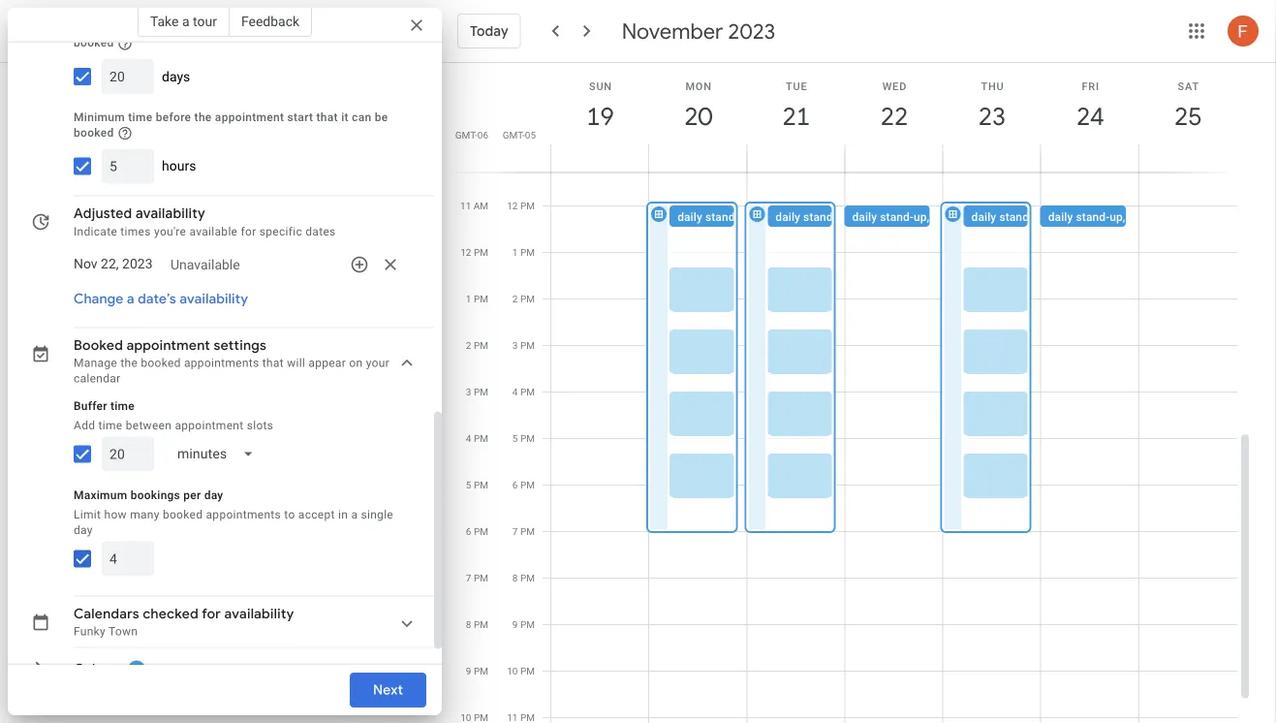 Task type: locate. For each thing, give the bounding box(es) containing it.
0 vertical spatial 1 pm
[[513, 246, 535, 258]]

availability inside calendars checked for availability funky town
[[224, 606, 294, 623]]

time right buffer
[[110, 399, 135, 413]]

0 vertical spatial availability
[[136, 206, 205, 223]]

grid containing 19
[[450, 63, 1253, 723]]

appointment right 'an'
[[262, 21, 331, 34]]

0 horizontal spatial be
[[357, 21, 371, 34]]

pm
[[520, 200, 535, 211], [474, 246, 489, 258], [520, 246, 535, 258], [474, 293, 489, 304], [520, 293, 535, 304], [474, 339, 489, 351], [520, 339, 535, 351], [474, 386, 489, 397], [520, 386, 535, 397], [474, 432, 489, 444], [520, 432, 535, 444], [474, 479, 489, 490], [520, 479, 535, 490], [474, 525, 489, 537], [520, 525, 535, 537], [474, 572, 489, 584], [520, 572, 535, 584], [474, 618, 489, 630], [520, 618, 535, 630], [474, 665, 489, 677], [520, 665, 535, 677]]

2 daily stand-up from the left
[[776, 210, 850, 223]]

0 vertical spatial be
[[357, 21, 371, 34]]

in
[[158, 21, 168, 34], [338, 508, 348, 522]]

0 horizontal spatial 6 pm
[[466, 525, 489, 537]]

up
[[739, 210, 752, 223], [837, 210, 850, 223], [914, 210, 927, 223], [1033, 210, 1046, 223], [1110, 210, 1123, 223]]

2 pm
[[513, 293, 535, 304], [466, 339, 489, 351]]

0 vertical spatial in
[[158, 21, 168, 34]]

1 vertical spatial 8 pm
[[466, 618, 489, 630]]

in right accept
[[338, 508, 348, 522]]

appointment inside booked appointment settings manage the booked appointments that will appear on your calendar
[[127, 337, 210, 355]]

2 gmt- from the left
[[503, 129, 525, 141]]

time inside the maximum time in advance that an appointment can be booked
[[131, 21, 155, 34]]

booked down the per
[[163, 508, 203, 522]]

1 vertical spatial 2
[[466, 339, 472, 351]]

appointments inside maximum bookings per day limit how many booked appointments to accept in a single day
[[206, 508, 281, 522]]

0 horizontal spatial daily stand-up
[[678, 210, 752, 223]]

0 horizontal spatial the
[[120, 357, 138, 370]]

7
[[513, 525, 518, 537], [466, 572, 472, 584]]

1 horizontal spatial daily stand-up ,
[[1048, 210, 1129, 223]]

maximum inside the maximum time in advance that an appointment can be booked
[[74, 21, 128, 34]]

0 vertical spatial for
[[241, 225, 256, 239]]

0 vertical spatial day
[[204, 489, 223, 502]]

maximum for maximum bookings per day limit how many booked appointments to accept in a single day
[[74, 489, 127, 502]]

1 vertical spatial 3
[[466, 386, 472, 397]]

0 vertical spatial 6 pm
[[513, 479, 535, 490]]

maximum up maximum days in advance that an appointment can be booked 'number field'
[[74, 21, 128, 34]]

0 horizontal spatial 5 pm
[[466, 479, 489, 490]]

1 horizontal spatial 9 pm
[[513, 618, 535, 630]]

in inside maximum bookings per day limit how many booked appointments to accept in a single day
[[338, 508, 348, 522]]

unavailable
[[171, 257, 240, 273]]

1 daily stand-up , from the left
[[852, 210, 933, 223]]

None field
[[162, 437, 270, 472]]

1 vertical spatial 4
[[466, 432, 472, 444]]

Maximum days in advance that an appointment can be booked number field
[[110, 59, 146, 94]]

minimum time before the appointment start that it can be booked
[[74, 111, 388, 140]]

be
[[357, 21, 371, 34], [375, 111, 388, 124]]

color
[[74, 661, 109, 679]]

booked inside minimum time before the appointment start that it can be booked
[[74, 126, 114, 140]]

that
[[220, 21, 242, 34], [316, 111, 338, 124], [262, 357, 284, 370]]

20 column header
[[649, 63, 748, 172]]

1
[[513, 246, 518, 258], [466, 293, 472, 304]]

0 vertical spatial 2
[[513, 293, 518, 304]]

1 horizontal spatial 6
[[513, 479, 518, 490]]

gmt- left gmt-05
[[455, 129, 478, 141]]

1 horizontal spatial daily stand-up
[[776, 210, 850, 223]]

daily stand-up for second daily stand-up button from right
[[776, 210, 850, 223]]

0 horizontal spatial 5
[[466, 479, 472, 490]]

0 horizontal spatial 1
[[466, 293, 472, 304]]

0 horizontal spatial a
[[127, 291, 134, 308]]

feedback
[[241, 13, 300, 29]]

a inside button
[[127, 291, 134, 308]]

appointment left start
[[215, 111, 284, 124]]

calendars
[[74, 606, 139, 623]]

thu 23
[[978, 80, 1005, 132]]

time
[[131, 21, 155, 34], [128, 111, 153, 124], [110, 399, 135, 413], [98, 419, 123, 432]]

1 horizontal spatial gmt-
[[503, 129, 525, 141]]

maximum inside maximum bookings per day limit how many booked appointments to accept in a single day
[[74, 489, 127, 502]]

2 horizontal spatial that
[[316, 111, 338, 124]]

1 vertical spatial 1 pm
[[466, 293, 489, 304]]

1 vertical spatial that
[[316, 111, 338, 124]]

0 horizontal spatial daily stand-up ,
[[852, 210, 933, 223]]

a left date's
[[127, 291, 134, 308]]

single
[[361, 508, 394, 522]]

06
[[478, 129, 489, 141]]

that inside booked appointment settings manage the booked appointments that will appear on your calendar
[[262, 357, 284, 370]]

be inside minimum time before the appointment start that it can be booked
[[375, 111, 388, 124]]

1 horizontal spatial 8 pm
[[513, 572, 535, 584]]

1 gmt- from the left
[[455, 129, 478, 141]]

2023
[[728, 17, 776, 45]]

3 up from the left
[[914, 210, 927, 223]]

daily stand-up button
[[670, 205, 788, 227], [768, 205, 886, 227], [964, 205, 1082, 227]]

12 pm down 11 am
[[461, 246, 489, 258]]

time for maximum
[[131, 21, 155, 34]]

0 vertical spatial 9 pm
[[513, 618, 535, 630]]

checked
[[143, 606, 199, 623]]

maximum for maximum time in advance that an appointment can be booked
[[74, 21, 128, 34]]

time for buffer
[[110, 399, 135, 413]]

daily stand-up
[[678, 210, 752, 223], [776, 210, 850, 223], [972, 210, 1046, 223]]

1 horizontal spatial ,
[[1123, 210, 1126, 223]]

0 vertical spatial 12 pm
[[507, 200, 535, 211]]

date's
[[138, 291, 176, 308]]

2 daily stand-up button from the left
[[768, 205, 886, 227]]

2 horizontal spatial daily stand-up
[[972, 210, 1046, 223]]

the inside minimum time before the appointment start that it can be booked
[[194, 111, 212, 124]]

in left advance
[[158, 21, 168, 34]]

10 pm
[[507, 665, 535, 677]]

time right add
[[98, 419, 123, 432]]

booked up the buffer time add time between appointment slots
[[141, 357, 181, 370]]

an
[[245, 21, 259, 34]]

take a tour
[[150, 13, 217, 29]]

thursday, november 23 element
[[970, 94, 1015, 139]]

availability right checked
[[224, 606, 294, 623]]

3
[[513, 339, 518, 351], [466, 386, 472, 397]]

1 vertical spatial maximum
[[74, 489, 127, 502]]

2 maximum from the top
[[74, 489, 127, 502]]

1 vertical spatial 7
[[466, 572, 472, 584]]

availability up you're
[[136, 206, 205, 223]]

for right checked
[[202, 606, 221, 623]]

8
[[513, 572, 518, 584], [466, 618, 472, 630]]

9 up the '10'
[[513, 618, 518, 630]]

daily stand-up ,
[[852, 210, 933, 223], [1048, 210, 1129, 223]]

0 horizontal spatial 6
[[466, 525, 472, 537]]

2 vertical spatial that
[[262, 357, 284, 370]]

appointments inside booked appointment settings manage the booked appointments that will appear on your calendar
[[184, 357, 259, 370]]

bookings
[[130, 489, 180, 502]]

the right 'manage'
[[120, 357, 138, 370]]

1 horizontal spatial 7
[[513, 525, 518, 537]]

be right it
[[375, 111, 388, 124]]

availability inside button
[[180, 291, 248, 308]]

0 vertical spatial that
[[220, 21, 242, 34]]

a for change
[[127, 291, 134, 308]]

3 pm
[[513, 339, 535, 351], [466, 386, 489, 397]]

0 vertical spatial maximum
[[74, 21, 128, 34]]

can inside the maximum time in advance that an appointment can be booked
[[334, 21, 354, 34]]

1 horizontal spatial be
[[375, 111, 388, 124]]

appointment down change a date's availability
[[127, 337, 210, 355]]

1 vertical spatial for
[[202, 606, 221, 623]]

0 horizontal spatial 3 pm
[[466, 386, 489, 397]]

a left tour
[[182, 13, 190, 29]]

1 daily stand-up from the left
[[678, 210, 752, 223]]

up for second daily stand-up button from right
[[837, 210, 850, 223]]

0 vertical spatial 3
[[513, 339, 518, 351]]

9 left the '10'
[[466, 665, 472, 677]]

12 pm right am
[[507, 200, 535, 211]]

4
[[513, 386, 518, 397], [466, 432, 472, 444]]

0 vertical spatial a
[[182, 13, 190, 29]]

that left 'an'
[[220, 21, 242, 34]]

1 maximum from the top
[[74, 21, 128, 34]]

0 vertical spatial 2 pm
[[513, 293, 535, 304]]

booked down the minimum
[[74, 126, 114, 140]]

a inside maximum bookings per day limit how many booked appointments to accept in a single day
[[351, 508, 358, 522]]

0 horizontal spatial 4 pm
[[466, 432, 489, 444]]

1 vertical spatial appointments
[[206, 508, 281, 522]]

tour
[[193, 13, 217, 29]]

0 horizontal spatial ,
[[927, 210, 930, 223]]

grid
[[450, 63, 1253, 723]]

2 up from the left
[[837, 210, 850, 223]]

1 horizontal spatial 3 pm
[[513, 339, 535, 351]]

appointment
[[262, 21, 331, 34], [215, 111, 284, 124], [127, 337, 210, 355], [175, 419, 244, 432]]

availability down unavailable
[[180, 291, 248, 308]]

5
[[513, 432, 518, 444], [466, 479, 472, 490]]

available
[[189, 225, 238, 239]]

0 horizontal spatial 12
[[461, 246, 472, 258]]

saturday, november 25 element
[[1166, 94, 1211, 139]]

2 daily from the left
[[776, 210, 801, 223]]

1 daily from the left
[[678, 210, 703, 223]]

buffer time add time between appointment slots
[[74, 399, 274, 432]]

0 vertical spatial can
[[334, 21, 354, 34]]

gmt-
[[455, 129, 478, 141], [503, 129, 525, 141]]

9 pm left the '10'
[[466, 665, 489, 677]]

the right "before"
[[194, 111, 212, 124]]

9 pm up 10 pm
[[513, 618, 535, 630]]

that left the will at the left of the page
[[262, 357, 284, 370]]

appear
[[309, 357, 346, 370]]

that left it
[[316, 111, 338, 124]]

1 horizontal spatial 12
[[507, 200, 518, 211]]

day right the per
[[204, 489, 223, 502]]

booked up maximum days in advance that an appointment can be booked 'number field'
[[74, 36, 114, 50]]

Date text field
[[74, 253, 153, 276]]

for left specific
[[241, 225, 256, 239]]

appointments left to
[[206, 508, 281, 522]]

booked
[[74, 36, 114, 50], [74, 126, 114, 140], [141, 357, 181, 370], [163, 508, 203, 522]]

manage
[[74, 357, 117, 370]]

sun
[[589, 80, 613, 92]]

a left single
[[351, 508, 358, 522]]

maximum
[[74, 21, 128, 34], [74, 489, 127, 502]]

1 pm
[[513, 246, 535, 258], [466, 293, 489, 304]]

0 horizontal spatial 8 pm
[[466, 618, 489, 630]]

tuesday, november 21 element
[[774, 94, 819, 139]]

1 horizontal spatial 4 pm
[[513, 386, 535, 397]]

november
[[622, 17, 723, 45]]

gmt- right 06
[[503, 129, 525, 141]]

3 stand- from the left
[[880, 210, 914, 223]]

5 daily from the left
[[1048, 210, 1073, 223]]

1 vertical spatial 8
[[466, 618, 472, 630]]

0 horizontal spatial 12 pm
[[461, 246, 489, 258]]

1 horizontal spatial 6 pm
[[513, 479, 535, 490]]

9 pm
[[513, 618, 535, 630], [466, 665, 489, 677]]

take a tour button
[[138, 6, 230, 37]]

next
[[373, 681, 403, 699]]

sunday, november 19 element
[[578, 94, 623, 139]]

to
[[284, 508, 295, 522]]

fri 24
[[1076, 80, 1103, 132]]

time left advance
[[131, 21, 155, 34]]

7 pm
[[513, 525, 535, 537], [466, 572, 489, 584]]

booked
[[74, 337, 123, 355]]

can inside minimum time before the appointment start that it can be booked
[[352, 111, 372, 124]]

be right feedback button in the top of the page
[[357, 21, 371, 34]]

12 down the 11
[[461, 246, 472, 258]]

wed 22
[[880, 80, 907, 132]]

indicate
[[74, 225, 117, 239]]

1 horizontal spatial 1
[[513, 246, 518, 258]]

1 vertical spatial 5 pm
[[466, 479, 489, 490]]

0 vertical spatial 8
[[513, 572, 518, 584]]

1 vertical spatial can
[[352, 111, 372, 124]]

0 horizontal spatial gmt-
[[455, 129, 478, 141]]

fri
[[1082, 80, 1100, 92]]

can right feedback button in the top of the page
[[334, 21, 354, 34]]

maximum up limit
[[74, 489, 127, 502]]

1 horizontal spatial a
[[182, 13, 190, 29]]

time left "before"
[[128, 111, 153, 124]]

1 horizontal spatial 9
[[513, 618, 518, 630]]

21
[[781, 100, 809, 132]]

4 pm
[[513, 386, 535, 397], [466, 432, 489, 444]]

24 column header
[[1041, 63, 1140, 172]]

1 vertical spatial day
[[74, 524, 93, 537]]

1 horizontal spatial 4
[[513, 386, 518, 397]]

sat
[[1178, 80, 1200, 92]]

1 vertical spatial availability
[[180, 291, 248, 308]]

12 right am
[[507, 200, 518, 211]]

1 vertical spatial the
[[120, 357, 138, 370]]

start
[[287, 111, 313, 124]]

daily stand-up for first daily stand-up button from the left
[[678, 210, 752, 223]]

1 horizontal spatial 8
[[513, 572, 518, 584]]

0 horizontal spatial for
[[202, 606, 221, 623]]

4 up from the left
[[1033, 210, 1046, 223]]

a for take
[[182, 13, 190, 29]]

1 daily stand-up button from the left
[[670, 205, 788, 227]]

appointments down settings on the top left of page
[[184, 357, 259, 370]]

1 stand- from the left
[[706, 210, 739, 223]]

day
[[204, 489, 223, 502], [74, 524, 93, 537]]

1 horizontal spatial that
[[262, 357, 284, 370]]

availability inside adjusted availability indicate times you're available for specific dates
[[136, 206, 205, 223]]

1 vertical spatial 6 pm
[[466, 525, 489, 537]]

2 vertical spatial a
[[351, 508, 358, 522]]

0 horizontal spatial 9 pm
[[466, 665, 489, 677]]

can
[[334, 21, 354, 34], [352, 111, 372, 124]]

specific
[[260, 225, 302, 239]]

1 horizontal spatial in
[[338, 508, 348, 522]]

1 horizontal spatial 12 pm
[[507, 200, 535, 211]]

a inside button
[[182, 13, 190, 29]]

time inside minimum time before the appointment start that it can be booked
[[128, 111, 153, 124]]

availability
[[136, 206, 205, 223], [180, 291, 248, 308], [224, 606, 294, 623]]

2 daily stand-up , from the left
[[1048, 210, 1129, 223]]

1 up from the left
[[739, 210, 752, 223]]

5 pm
[[513, 432, 535, 444], [466, 479, 489, 490]]

change a date's availability button
[[66, 282, 256, 317]]

thu
[[981, 80, 1005, 92]]

0 vertical spatial 9
[[513, 618, 518, 630]]

appointment left slots on the bottom of the page
[[175, 419, 244, 432]]

2 horizontal spatial a
[[351, 508, 358, 522]]

05
[[525, 129, 536, 141]]

day down limit
[[74, 524, 93, 537]]

feedback button
[[230, 6, 312, 37]]

3 daily stand-up from the left
[[972, 210, 1046, 223]]

can right it
[[352, 111, 372, 124]]

,
[[927, 210, 930, 223], [1123, 210, 1126, 223]]

for inside calendars checked for availability funky town
[[202, 606, 221, 623]]

1 vertical spatial 7 pm
[[466, 572, 489, 584]]

Minimum amount of hours before the start of the appointment that it can be booked number field
[[110, 149, 146, 184]]

booked inside maximum bookings per day limit how many booked appointments to accept in a single day
[[163, 508, 203, 522]]

1 vertical spatial 3 pm
[[466, 386, 489, 397]]

0 vertical spatial the
[[194, 111, 212, 124]]



Task type: vqa. For each thing, say whether or not it's contained in the screenshot.
Maximum associated with Maximum bookings per day Limit how many booked appointments to accept in a single day
yes



Task type: describe. For each thing, give the bounding box(es) containing it.
0 vertical spatial 1
[[513, 246, 518, 258]]

accept
[[298, 508, 335, 522]]

tue 21
[[781, 80, 809, 132]]

mon 20
[[683, 80, 712, 132]]

on
[[349, 357, 363, 370]]

gmt- for 06
[[455, 129, 478, 141]]

0 vertical spatial 4
[[513, 386, 518, 397]]

1 , from the left
[[927, 210, 930, 223]]

0 vertical spatial 12
[[507, 200, 518, 211]]

adjusted availability indicate times you're available for specific dates
[[74, 206, 336, 239]]

change
[[74, 291, 124, 308]]

that inside minimum time before the appointment start that it can be booked
[[316, 111, 338, 124]]

will
[[287, 357, 305, 370]]

that inside the maximum time in advance that an appointment can be booked
[[220, 21, 242, 34]]

1 horizontal spatial 2
[[513, 293, 518, 304]]

0 horizontal spatial 1 pm
[[466, 293, 489, 304]]

0 horizontal spatial 7 pm
[[466, 572, 489, 584]]

am
[[474, 200, 489, 211]]

between
[[126, 419, 172, 432]]

1 vertical spatial 9
[[466, 665, 472, 677]]

4 stand- from the left
[[1000, 210, 1033, 223]]

0 vertical spatial 3 pm
[[513, 339, 535, 351]]

0 horizontal spatial 7
[[466, 572, 472, 584]]

change a date's availability
[[74, 291, 248, 308]]

for inside adjusted availability indicate times you're available for specific dates
[[241, 225, 256, 239]]

advance
[[172, 21, 217, 34]]

it
[[341, 111, 349, 124]]

23 column header
[[943, 63, 1042, 172]]

0 horizontal spatial day
[[74, 524, 93, 537]]

19 column header
[[551, 63, 650, 172]]

in inside the maximum time in advance that an appointment can be booked
[[158, 21, 168, 34]]

0 horizontal spatial 4
[[466, 432, 472, 444]]

before
[[156, 111, 191, 124]]

per
[[183, 489, 201, 502]]

hours
[[162, 159, 196, 175]]

3 daily from the left
[[852, 210, 877, 223]]

22
[[880, 100, 907, 132]]

gmt- for 05
[[503, 129, 525, 141]]

be inside the maximum time in advance that an appointment can be booked
[[357, 21, 371, 34]]

3 daily stand-up button from the left
[[964, 205, 1082, 227]]

11
[[460, 200, 471, 211]]

1 vertical spatial 1
[[466, 293, 472, 304]]

0 horizontal spatial 8
[[466, 618, 472, 630]]

dates
[[306, 225, 336, 239]]

up for 1st daily stand-up button from the right
[[1033, 210, 1046, 223]]

today button
[[457, 8, 521, 54]]

sat 25
[[1174, 80, 1201, 132]]

daily stand-up for 1st daily stand-up button from the right
[[972, 210, 1046, 223]]

take
[[150, 13, 179, 29]]

booked inside the maximum time in advance that an appointment can be booked
[[74, 36, 114, 50]]

friday, november 24 element
[[1068, 94, 1113, 139]]

slots
[[247, 419, 274, 432]]

town
[[109, 625, 138, 639]]

25 column header
[[1139, 63, 1238, 172]]

1 vertical spatial 5
[[466, 479, 472, 490]]

calendar
[[74, 372, 121, 386]]

how
[[104, 508, 127, 522]]

funky
[[74, 625, 106, 639]]

Maximum bookings per day number field
[[110, 542, 146, 577]]

2 stand- from the left
[[804, 210, 837, 223]]

your
[[366, 357, 390, 370]]

Buffer time number field
[[110, 437, 146, 472]]

appointment inside minimum time before the appointment start that it can be booked
[[215, 111, 284, 124]]

25
[[1174, 100, 1201, 132]]

gmt-05
[[503, 129, 536, 141]]

1 vertical spatial 2 pm
[[466, 339, 489, 351]]

0 horizontal spatial 2
[[466, 339, 472, 351]]

0 vertical spatial 6
[[513, 479, 518, 490]]

5 up from the left
[[1110, 210, 1123, 223]]

tue
[[786, 80, 808, 92]]

next button
[[350, 667, 426, 713]]

1 vertical spatial 9 pm
[[466, 665, 489, 677]]

21 column header
[[747, 63, 846, 172]]

1 horizontal spatial 5
[[513, 432, 518, 444]]

0 vertical spatial 7 pm
[[513, 525, 535, 537]]

maximum time in advance that an appointment can be booked
[[74, 21, 371, 50]]

minimum
[[74, 111, 125, 124]]

1 vertical spatial 12 pm
[[461, 246, 489, 258]]

buffer
[[74, 399, 107, 413]]

days
[[162, 69, 190, 85]]

2 , from the left
[[1123, 210, 1126, 223]]

gmt-06
[[455, 129, 489, 141]]

limit
[[74, 508, 101, 522]]

booked inside booked appointment settings manage the booked appointments that will appear on your calendar
[[141, 357, 181, 370]]

settings
[[214, 337, 267, 355]]

appointment inside the maximum time in advance that an appointment can be booked
[[262, 21, 331, 34]]

add
[[74, 419, 95, 432]]

20
[[683, 100, 711, 132]]

0 horizontal spatial 3
[[466, 386, 472, 397]]

10
[[507, 665, 518, 677]]

up for first daily stand-up button from the left
[[739, 210, 752, 223]]

mon
[[686, 80, 712, 92]]

23
[[978, 100, 1005, 132]]

sun 19
[[585, 80, 613, 132]]

time for minimum
[[128, 111, 153, 124]]

19
[[585, 100, 613, 132]]

1 horizontal spatial 2 pm
[[513, 293, 535, 304]]

wednesday, november 22 element
[[872, 94, 917, 139]]

1 vertical spatial 4 pm
[[466, 432, 489, 444]]

maximum bookings per day limit how many booked appointments to accept in a single day
[[74, 489, 394, 537]]

monday, november 20 element
[[676, 94, 721, 139]]

wed
[[883, 80, 907, 92]]

you're
[[154, 225, 186, 239]]

booked appointment settings manage the booked appointments that will appear on your calendar
[[74, 337, 390, 386]]

availability for date's
[[180, 291, 248, 308]]

appointment inside the buffer time add time between appointment slots
[[175, 419, 244, 432]]

times
[[121, 225, 151, 239]]

adjusted
[[74, 206, 132, 223]]

0 vertical spatial 8 pm
[[513, 572, 535, 584]]

5 stand- from the left
[[1076, 210, 1110, 223]]

1 horizontal spatial 1 pm
[[513, 246, 535, 258]]

november 2023
[[622, 17, 776, 45]]

0 vertical spatial 5 pm
[[513, 432, 535, 444]]

1 vertical spatial 6
[[466, 525, 472, 537]]

1 horizontal spatial 3
[[513, 339, 518, 351]]

calendar color, event color image
[[125, 652, 168, 687]]

4 daily from the left
[[972, 210, 997, 223]]

24
[[1076, 100, 1103, 132]]

1 vertical spatial 12
[[461, 246, 472, 258]]

many
[[130, 508, 160, 522]]

22 column header
[[845, 63, 944, 172]]

availability for for
[[224, 606, 294, 623]]

today
[[470, 22, 509, 40]]

calendars checked for availability funky town
[[74, 606, 294, 639]]

the inside booked appointment settings manage the booked appointments that will appear on your calendar
[[120, 357, 138, 370]]

11 am
[[460, 200, 489, 211]]



